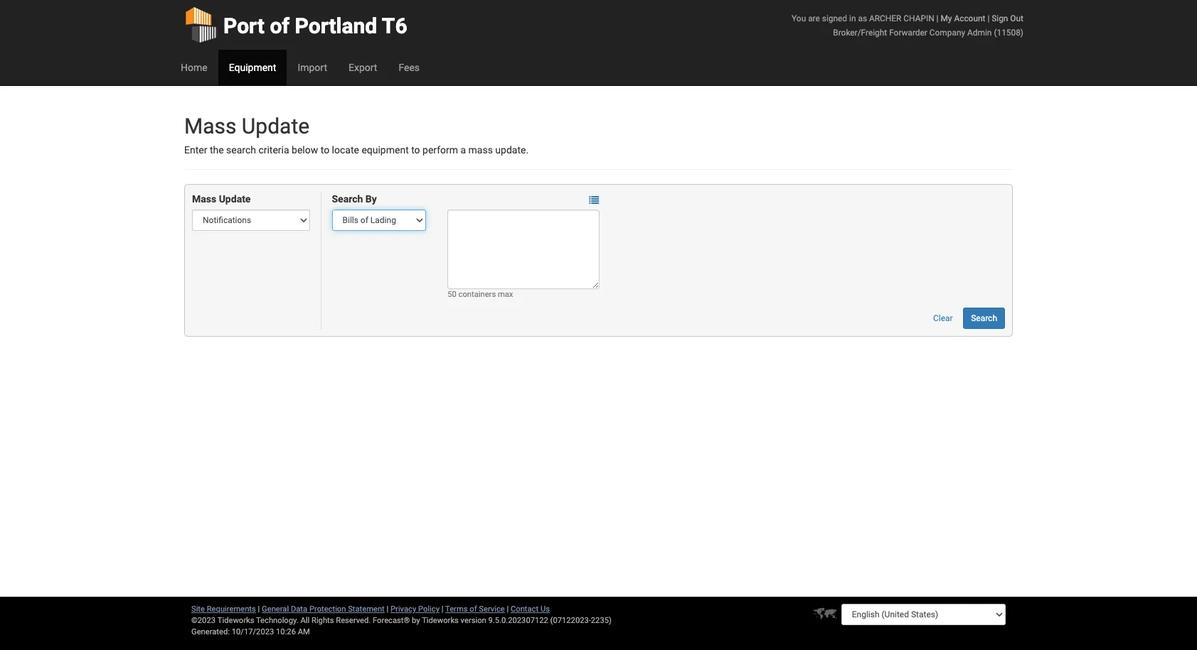 Task type: locate. For each thing, give the bounding box(es) containing it.
the
[[210, 144, 224, 156]]

update
[[242, 114, 309, 139], [219, 194, 251, 205]]

to left "perform"
[[411, 144, 420, 156]]

chapin
[[904, 14, 934, 23]]

1 horizontal spatial to
[[411, 144, 420, 156]]

search
[[226, 144, 256, 156]]

show list image
[[589, 195, 599, 205]]

1 vertical spatial of
[[470, 605, 477, 615]]

broker/freight
[[833, 28, 887, 38]]

portland
[[295, 14, 377, 38]]

service
[[479, 605, 505, 615]]

update inside mass update enter the search criteria below to locate equipment to perform a mass update.
[[242, 114, 309, 139]]

| left my
[[937, 14, 939, 23]]

locate
[[332, 144, 359, 156]]

search inside button
[[971, 314, 997, 324]]

max
[[498, 290, 513, 300]]

search
[[332, 194, 363, 205], [971, 314, 997, 324]]

containers
[[459, 290, 496, 300]]

| up forecast®
[[387, 605, 389, 615]]

home button
[[170, 50, 218, 85]]

1 vertical spatial mass
[[192, 194, 216, 205]]

archer
[[869, 14, 902, 23]]

fees button
[[388, 50, 430, 85]]

update down "search"
[[219, 194, 251, 205]]

50
[[448, 290, 457, 300]]

general
[[262, 605, 289, 615]]

equipment
[[229, 62, 276, 73]]

account
[[954, 14, 985, 23]]

1 vertical spatial search
[[971, 314, 997, 324]]

mass update
[[192, 194, 251, 205]]

0 vertical spatial search
[[332, 194, 363, 205]]

generated:
[[191, 628, 230, 637]]

to
[[321, 144, 329, 156], [411, 144, 420, 156]]

of right port
[[270, 14, 290, 38]]

terms of service link
[[445, 605, 505, 615]]

mass down 'enter'
[[192, 194, 216, 205]]

search for search
[[971, 314, 997, 324]]

search right clear
[[971, 314, 997, 324]]

©2023 tideworks
[[191, 617, 254, 626]]

to right below
[[321, 144, 329, 156]]

| up tideworks
[[442, 605, 444, 615]]

|
[[937, 14, 939, 23], [988, 14, 990, 23], [258, 605, 260, 615], [387, 605, 389, 615], [442, 605, 444, 615], [507, 605, 509, 615]]

0 vertical spatial mass
[[184, 114, 236, 139]]

1 horizontal spatial of
[[470, 605, 477, 615]]

you are signed in as archer chapin | my account | sign out broker/freight forwarder company admin (11508)
[[792, 14, 1024, 38]]

equipment
[[362, 144, 409, 156]]

requirements
[[207, 605, 256, 615]]

my account link
[[941, 14, 985, 23]]

0 horizontal spatial to
[[321, 144, 329, 156]]

update for mass update enter the search criteria below to locate equipment to perform a mass update.
[[242, 114, 309, 139]]

None text field
[[448, 210, 600, 290]]

are
[[808, 14, 820, 23]]

of inside site requirements | general data protection statement | privacy policy | terms of service | contact us ©2023 tideworks technology. all rights reserved. forecast® by tideworks version 9.5.0.202307122 (07122023-2235) generated: 10/17/2023 10:26 am
[[470, 605, 477, 615]]

data
[[291, 605, 307, 615]]

0 horizontal spatial search
[[332, 194, 363, 205]]

10/17/2023
[[232, 628, 274, 637]]

site
[[191, 605, 205, 615]]

of
[[270, 14, 290, 38], [470, 605, 477, 615]]

mass
[[184, 114, 236, 139], [192, 194, 216, 205]]

contact us link
[[511, 605, 550, 615]]

fees
[[399, 62, 420, 73]]

| left general
[[258, 605, 260, 615]]

2 to from the left
[[411, 144, 420, 156]]

mass update enter the search criteria below to locate equipment to perform a mass update.
[[184, 114, 529, 156]]

forwarder
[[889, 28, 927, 38]]

protection
[[309, 605, 346, 615]]

0 horizontal spatial of
[[270, 14, 290, 38]]

criteria
[[258, 144, 289, 156]]

mass inside mass update enter the search criteria below to locate equipment to perform a mass update.
[[184, 114, 236, 139]]

general data protection statement link
[[262, 605, 385, 615]]

1 vertical spatial update
[[219, 194, 251, 205]]

| left sign
[[988, 14, 990, 23]]

search left the 'by'
[[332, 194, 363, 205]]

export
[[349, 62, 377, 73]]

forecast®
[[373, 617, 410, 626]]

update up criteria
[[242, 114, 309, 139]]

a
[[461, 144, 466, 156]]

1 horizontal spatial search
[[971, 314, 997, 324]]

of up version
[[470, 605, 477, 615]]

mass up the
[[184, 114, 236, 139]]

0 vertical spatial update
[[242, 114, 309, 139]]



Task type: vqa. For each thing, say whether or not it's contained in the screenshot.
1st '|' from right
no



Task type: describe. For each thing, give the bounding box(es) containing it.
below
[[292, 144, 318, 156]]

import
[[298, 62, 327, 73]]

by
[[412, 617, 420, 626]]

export button
[[338, 50, 388, 85]]

port
[[223, 14, 265, 38]]

admin
[[967, 28, 992, 38]]

10:26
[[276, 628, 296, 637]]

contact
[[511, 605, 539, 615]]

update for mass update
[[219, 194, 251, 205]]

1 to from the left
[[321, 144, 329, 156]]

as
[[858, 14, 867, 23]]

version
[[461, 617, 486, 626]]

import button
[[287, 50, 338, 85]]

statement
[[348, 605, 385, 615]]

port of portland t6
[[223, 14, 407, 38]]

site requirements link
[[191, 605, 256, 615]]

update.
[[495, 144, 529, 156]]

by
[[365, 194, 377, 205]]

clear button
[[925, 308, 961, 330]]

terms
[[445, 605, 468, 615]]

search button
[[963, 308, 1005, 330]]

out
[[1010, 14, 1024, 23]]

privacy
[[391, 605, 416, 615]]

tideworks
[[422, 617, 459, 626]]

search by
[[332, 194, 377, 205]]

| up 9.5.0.202307122
[[507, 605, 509, 615]]

(07122023-
[[550, 617, 591, 626]]

privacy policy link
[[391, 605, 440, 615]]

technology.
[[256, 617, 299, 626]]

t6
[[382, 14, 407, 38]]

sign out link
[[992, 14, 1024, 23]]

in
[[849, 14, 856, 23]]

mass for mass update enter the search criteria below to locate equipment to perform a mass update.
[[184, 114, 236, 139]]

all
[[301, 617, 310, 626]]

2235)
[[591, 617, 612, 626]]

rights
[[312, 617, 334, 626]]

am
[[298, 628, 310, 637]]

perform
[[423, 144, 458, 156]]

reserved.
[[336, 617, 371, 626]]

mass
[[468, 144, 493, 156]]

0 vertical spatial of
[[270, 14, 290, 38]]

us
[[541, 605, 550, 615]]

mass for mass update
[[192, 194, 216, 205]]

port of portland t6 link
[[184, 0, 407, 50]]

site requirements | general data protection statement | privacy policy | terms of service | contact us ©2023 tideworks technology. all rights reserved. forecast® by tideworks version 9.5.0.202307122 (07122023-2235) generated: 10/17/2023 10:26 am
[[191, 605, 612, 637]]

you
[[792, 14, 806, 23]]

enter
[[184, 144, 207, 156]]

home
[[181, 62, 207, 73]]

company
[[930, 28, 965, 38]]

equipment button
[[218, 50, 287, 85]]

my
[[941, 14, 952, 23]]

(11508)
[[994, 28, 1024, 38]]

9.5.0.202307122
[[488, 617, 548, 626]]

clear
[[933, 314, 953, 324]]

search for search by
[[332, 194, 363, 205]]

signed
[[822, 14, 847, 23]]

50 containers max
[[448, 290, 513, 300]]

sign
[[992, 14, 1008, 23]]

policy
[[418, 605, 440, 615]]



